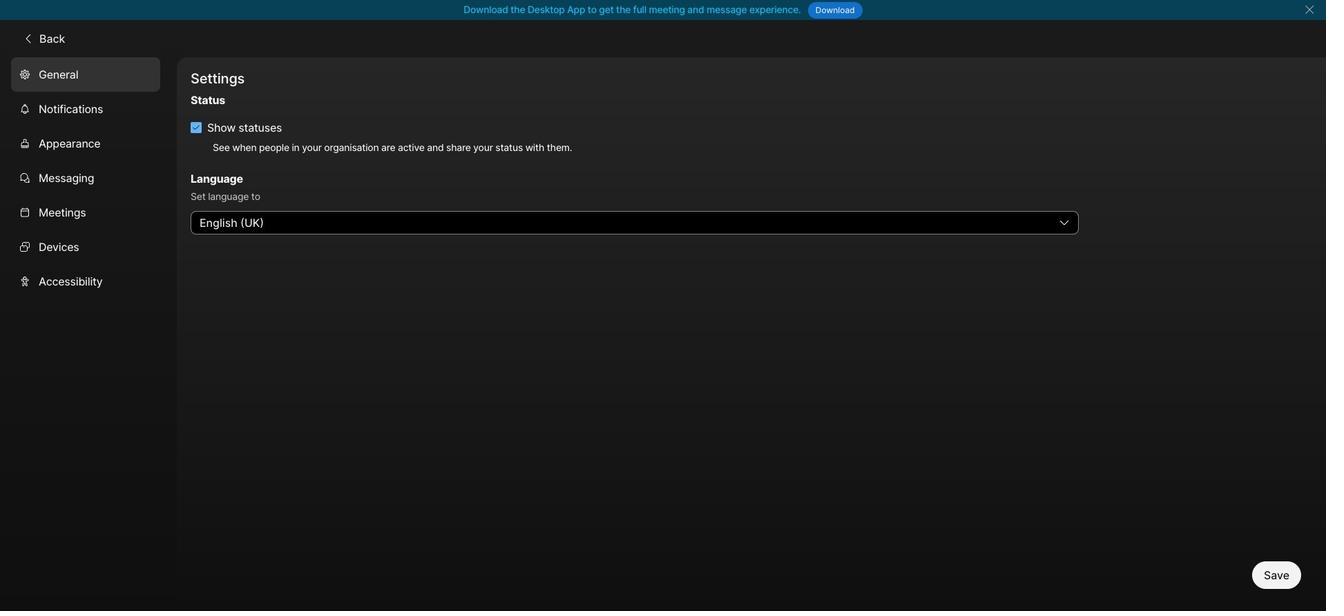 Task type: locate. For each thing, give the bounding box(es) containing it.
accessibility tab
[[11, 264, 160, 299]]

meetings tab
[[11, 195, 160, 230]]

messaging tab
[[11, 161, 160, 195]]

settings navigation
[[0, 57, 177, 612]]

notifications tab
[[11, 92, 160, 126]]

cancel_16 image
[[1304, 4, 1315, 15]]



Task type: describe. For each thing, give the bounding box(es) containing it.
devices tab
[[11, 230, 160, 264]]

general tab
[[11, 57, 160, 92]]

appearance tab
[[11, 126, 160, 161]]



